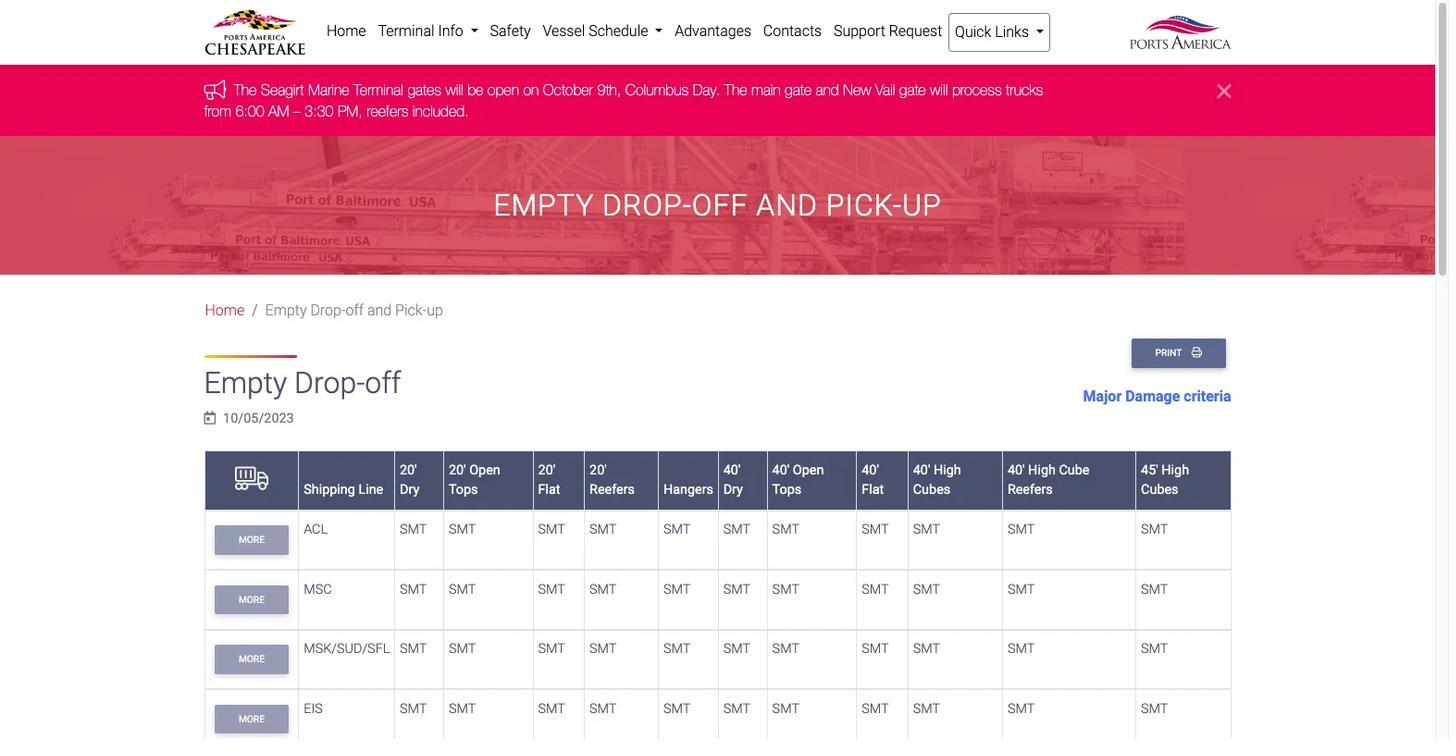 Task type: locate. For each thing, give the bounding box(es) containing it.
flat
[[538, 482, 560, 498], [862, 482, 884, 498]]

4 40' from the left
[[913, 462, 930, 478]]

1 horizontal spatial gate
[[899, 82, 926, 98]]

40' inside 40' high cubes
[[913, 462, 930, 478]]

45'
[[1141, 462, 1158, 478]]

terminal inside the seagirt marine terminal gates will be open on october 9th, columbus day. the main gate and new vail gate will process trucks from 6:00 am – 3:30 pm, reefers included.
[[354, 82, 403, 98]]

0 horizontal spatial home
[[205, 302, 245, 319]]

the right the day.
[[724, 82, 747, 98]]

the seagirt marine terminal gates will be open on october 9th, columbus day. the main gate and new vail gate will process trucks from 6:00 am – 3:30 pm, reefers included. alert
[[0, 65, 1435, 136]]

20' for 20' open tops
[[449, 462, 466, 478]]

3 20' from the left
[[538, 462, 555, 478]]

terminal up reefers on the left top
[[354, 82, 403, 98]]

cubes for 45'
[[1141, 482, 1178, 498]]

0 horizontal spatial open
[[469, 462, 500, 478]]

0 horizontal spatial home link
[[205, 302, 245, 319]]

support request link
[[828, 13, 948, 50]]

tops inside 20' open tops
[[449, 482, 478, 498]]

2 20' from the left
[[449, 462, 466, 478]]

tops for 40'
[[772, 482, 802, 498]]

new
[[843, 82, 871, 98]]

2 cubes from the left
[[1141, 482, 1178, 498]]

cubes inside 40' high cubes
[[913, 482, 951, 498]]

1 vertical spatial pick-
[[395, 302, 427, 319]]

msk/sud/sfl
[[304, 641, 390, 657]]

info
[[438, 22, 463, 40]]

the up 6:00
[[234, 82, 257, 98]]

open inside 40' open tops
[[793, 462, 824, 478]]

0 horizontal spatial gate
[[785, 82, 811, 98]]

2 tops from the left
[[772, 482, 802, 498]]

reefers inside the 40' high cube reefers
[[1008, 482, 1053, 498]]

contacts
[[763, 22, 822, 40]]

40'
[[723, 462, 741, 478], [772, 462, 790, 478], [862, 462, 879, 478], [913, 462, 930, 478], [1008, 462, 1025, 478]]

gate
[[785, 82, 811, 98], [899, 82, 926, 98]]

print image
[[1192, 347, 1202, 358]]

line
[[358, 482, 383, 498]]

and
[[816, 82, 839, 98], [756, 188, 818, 223], [367, 302, 392, 319]]

20' reefers
[[589, 462, 635, 498]]

print link
[[1132, 339, 1226, 368]]

3 high from the left
[[1162, 462, 1189, 478]]

open
[[469, 462, 500, 478], [793, 462, 824, 478]]

1 horizontal spatial tops
[[772, 482, 802, 498]]

shipping
[[304, 482, 355, 498]]

process
[[952, 82, 1002, 98]]

advantages
[[675, 22, 751, 40]]

empty drop-off
[[204, 366, 401, 401]]

cubes right 40' flat at the right bottom
[[913, 482, 951, 498]]

eis
[[304, 701, 323, 717]]

2 vertical spatial and
[[367, 302, 392, 319]]

the
[[234, 82, 257, 98], [724, 82, 747, 98]]

damage
[[1125, 387, 1180, 405]]

20' inside the 20' flat
[[538, 462, 555, 478]]

trucks
[[1006, 82, 1043, 98]]

empty drop-off and pick-up
[[493, 188, 942, 223], [265, 302, 443, 319]]

home link
[[321, 13, 372, 50], [205, 302, 245, 319]]

contacts link
[[757, 13, 828, 50]]

tops for 20'
[[449, 482, 478, 498]]

0 vertical spatial and
[[816, 82, 839, 98]]

flat for 20' flat
[[538, 482, 560, 498]]

flat left 20' reefers
[[538, 482, 560, 498]]

40' for 40' open tops
[[772, 462, 790, 478]]

empty
[[493, 188, 594, 223], [265, 302, 307, 319], [204, 366, 287, 401]]

gate right "main"
[[785, 82, 811, 98]]

1 horizontal spatial cubes
[[1141, 482, 1178, 498]]

high inside 40' high cubes
[[934, 462, 961, 478]]

high inside 45' high cubes
[[1162, 462, 1189, 478]]

1 vertical spatial terminal
[[354, 82, 403, 98]]

the seagirt marine terminal gates will be open on october 9th, columbus day. the main gate and new vail gate will process trucks from 6:00 am – 3:30 pm, reefers included. link
[[204, 82, 1043, 119]]

40' inside 40' open tops
[[772, 462, 790, 478]]

2 horizontal spatial high
[[1162, 462, 1189, 478]]

1 horizontal spatial will
[[930, 82, 948, 98]]

terminal
[[378, 22, 434, 40], [354, 82, 403, 98]]

high right 45'
[[1162, 462, 1189, 478]]

4 20' from the left
[[589, 462, 607, 478]]

open left the 20' flat on the left
[[469, 462, 500, 478]]

links
[[995, 23, 1029, 41]]

tops right 20' dry
[[449, 482, 478, 498]]

dry right line
[[400, 482, 419, 498]]

will
[[445, 82, 463, 98], [930, 82, 948, 98]]

0 horizontal spatial up
[[427, 302, 443, 319]]

tops right 40' dry
[[772, 482, 802, 498]]

0 vertical spatial up
[[902, 188, 942, 223]]

20' right the 20' flat on the left
[[589, 462, 607, 478]]

2 40' from the left
[[772, 462, 790, 478]]

0 horizontal spatial high
[[934, 462, 961, 478]]

0 vertical spatial home
[[327, 22, 366, 40]]

tops inside 40' open tops
[[772, 482, 802, 498]]

calendar day image
[[204, 411, 216, 425]]

40' dry
[[723, 462, 743, 498]]

0 vertical spatial empty
[[493, 188, 594, 223]]

2 open from the left
[[793, 462, 824, 478]]

20'
[[400, 462, 417, 478], [449, 462, 466, 478], [538, 462, 555, 478], [589, 462, 607, 478]]

am
[[268, 103, 289, 119]]

high right 40' flat at the right bottom
[[934, 462, 961, 478]]

open inside 20' open tops
[[469, 462, 500, 478]]

2 horizontal spatial off
[[692, 188, 748, 223]]

acl
[[304, 522, 328, 538]]

45' high cubes
[[1141, 462, 1189, 498]]

0 horizontal spatial off
[[346, 302, 364, 319]]

up
[[902, 188, 942, 223], [427, 302, 443, 319]]

1 cubes from the left
[[913, 482, 951, 498]]

1 vertical spatial home
[[205, 302, 245, 319]]

20' right 20' dry
[[449, 462, 466, 478]]

high
[[934, 462, 961, 478], [1028, 462, 1056, 478], [1162, 462, 1189, 478]]

msc
[[304, 582, 332, 598]]

will left be
[[445, 82, 463, 98]]

1 high from the left
[[934, 462, 961, 478]]

0 horizontal spatial tops
[[449, 482, 478, 498]]

flat left 40' high cubes
[[862, 482, 884, 498]]

1 20' from the left
[[400, 462, 417, 478]]

–
[[293, 103, 301, 119]]

open for 40' open tops
[[793, 462, 824, 478]]

tops
[[449, 482, 478, 498], [772, 482, 802, 498]]

1 vertical spatial and
[[756, 188, 818, 223]]

2 gate from the left
[[899, 82, 926, 98]]

1 vertical spatial home link
[[205, 302, 245, 319]]

0 horizontal spatial will
[[445, 82, 463, 98]]

20' dry
[[400, 462, 419, 498]]

1 horizontal spatial home
[[327, 22, 366, 40]]

1 vertical spatial empty
[[265, 302, 307, 319]]

pm,
[[338, 103, 362, 119]]

pick-
[[826, 188, 902, 223], [395, 302, 427, 319]]

1 horizontal spatial off
[[365, 366, 401, 401]]

1 horizontal spatial open
[[793, 462, 824, 478]]

0 horizontal spatial dry
[[400, 482, 419, 498]]

2 reefers from the left
[[1008, 482, 1053, 498]]

1 horizontal spatial pick-
[[826, 188, 902, 223]]

smt
[[400, 522, 427, 538], [449, 522, 476, 538], [538, 522, 565, 538], [589, 522, 617, 538], [663, 522, 691, 538], [723, 522, 750, 538], [772, 522, 800, 538], [862, 522, 889, 538], [400, 582, 427, 598], [449, 582, 476, 598], [538, 582, 565, 598], [589, 582, 617, 598], [663, 582, 691, 598], [723, 582, 750, 598], [772, 582, 800, 598], [862, 582, 889, 598], [400, 641, 427, 657], [449, 641, 476, 657], [538, 641, 565, 657], [589, 641, 617, 657], [663, 641, 691, 657], [723, 641, 750, 657], [772, 641, 800, 657], [862, 641, 889, 657], [913, 641, 940, 657], [1008, 641, 1035, 657], [1141, 641, 1168, 657], [400, 701, 427, 717], [449, 701, 476, 717], [538, 701, 565, 717], [589, 701, 617, 717], [663, 701, 691, 717], [723, 701, 750, 717], [772, 701, 800, 717], [862, 701, 889, 717], [913, 701, 940, 717], [1008, 701, 1035, 717], [1141, 701, 1168, 717]]

high for 45' high cubes
[[1162, 462, 1189, 478]]

0 vertical spatial empty drop-off and pick-up
[[493, 188, 942, 223]]

20' left 20' open tops in the bottom left of the page
[[400, 462, 417, 478]]

drop-
[[602, 188, 692, 223], [310, 302, 346, 319], [294, 366, 365, 401]]

0 vertical spatial off
[[692, 188, 748, 223]]

40' inside 40' dry
[[723, 462, 741, 478]]

10/05/2023
[[223, 410, 294, 426]]

day.
[[693, 82, 720, 98]]

20' flat
[[538, 462, 560, 498]]

0 horizontal spatial flat
[[538, 482, 560, 498]]

home
[[327, 22, 366, 40], [205, 302, 245, 319]]

0 horizontal spatial the
[[234, 82, 257, 98]]

schedule
[[589, 22, 648, 40]]

support
[[834, 22, 885, 40]]

1 horizontal spatial home link
[[321, 13, 372, 50]]

terminal info
[[378, 22, 467, 40]]

terminal info link
[[372, 13, 484, 50]]

20' left 20' reefers
[[538, 462, 555, 478]]

40' left cube
[[1008, 462, 1025, 478]]

40' right 40' dry
[[772, 462, 790, 478]]

high left cube
[[1028, 462, 1056, 478]]

1 horizontal spatial reefers
[[1008, 482, 1053, 498]]

0 vertical spatial terminal
[[378, 22, 434, 40]]

open
[[488, 82, 519, 98]]

0 horizontal spatial cubes
[[913, 482, 951, 498]]

high inside the 40' high cube reefers
[[1028, 462, 1056, 478]]

3:30
[[305, 103, 334, 119]]

cubes
[[913, 482, 951, 498], [1141, 482, 1178, 498]]

bullhorn image
[[204, 79, 234, 100]]

2 high from the left
[[1028, 462, 1056, 478]]

40' open tops
[[772, 462, 824, 498]]

cubes inside 45' high cubes
[[1141, 482, 1178, 498]]

cubes down 45'
[[1141, 482, 1178, 498]]

1 horizontal spatial flat
[[862, 482, 884, 498]]

2 dry from the left
[[723, 482, 743, 498]]

1 flat from the left
[[538, 482, 560, 498]]

6:00
[[235, 103, 264, 119]]

will left process
[[930, 82, 948, 98]]

dry for 20' dry
[[400, 482, 419, 498]]

40' right 40' flat at the right bottom
[[913, 462, 930, 478]]

flat for 40' flat
[[862, 482, 884, 498]]

reefers
[[589, 482, 635, 498], [1008, 482, 1053, 498]]

on
[[523, 82, 539, 98]]

vessel schedule
[[543, 22, 652, 40]]

reefers
[[367, 103, 408, 119]]

shipping line
[[304, 482, 383, 498]]

3 40' from the left
[[862, 462, 879, 478]]

dry right the hangers at the left bottom of page
[[723, 482, 743, 498]]

0 horizontal spatial reefers
[[589, 482, 635, 498]]

gate right 'vail'
[[899, 82, 926, 98]]

off
[[692, 188, 748, 223], [346, 302, 364, 319], [365, 366, 401, 401]]

high for 40' high cubes
[[934, 462, 961, 478]]

40' inside the 40' high cube reefers
[[1008, 462, 1025, 478]]

1 horizontal spatial high
[[1028, 462, 1056, 478]]

20' inside 20' reefers
[[589, 462, 607, 478]]

1 tops from the left
[[449, 482, 478, 498]]

dry
[[400, 482, 419, 498], [723, 482, 743, 498]]

20' inside 20' open tops
[[449, 462, 466, 478]]

major
[[1083, 387, 1122, 405]]

open left 40' flat at the right bottom
[[793, 462, 824, 478]]

40' left 40' open tops
[[723, 462, 741, 478]]

1 horizontal spatial up
[[902, 188, 942, 223]]

home for the topmost home link
[[327, 22, 366, 40]]

vessel schedule link
[[537, 13, 669, 50]]

from
[[204, 103, 231, 119]]

1 40' from the left
[[723, 462, 741, 478]]

40' left 40' high cubes
[[862, 462, 879, 478]]

40' for 40' dry
[[723, 462, 741, 478]]

1 horizontal spatial dry
[[723, 482, 743, 498]]

40' inside 40' flat
[[862, 462, 879, 478]]

2 flat from the left
[[862, 482, 884, 498]]

hangers
[[663, 482, 713, 498]]

1 open from the left
[[469, 462, 500, 478]]

5 40' from the left
[[1008, 462, 1025, 478]]

20' inside 20' dry
[[400, 462, 417, 478]]

1 horizontal spatial the
[[724, 82, 747, 98]]

40' high cube reefers
[[1008, 462, 1090, 498]]

terminal left info
[[378, 22, 434, 40]]

1 vertical spatial empty drop-off and pick-up
[[265, 302, 443, 319]]

1 dry from the left
[[400, 482, 419, 498]]

support request
[[834, 22, 942, 40]]



Task type: describe. For each thing, give the bounding box(es) containing it.
major damage criteria link
[[1083, 385, 1231, 408]]

1 vertical spatial drop-
[[310, 302, 346, 319]]

1 vertical spatial up
[[427, 302, 443, 319]]

2 will from the left
[[930, 82, 948, 98]]

2 vertical spatial empty
[[204, 366, 287, 401]]

vessel
[[543, 22, 585, 40]]

0 horizontal spatial pick-
[[395, 302, 427, 319]]

1 vertical spatial off
[[346, 302, 364, 319]]

40' for 40' high cube reefers
[[1008, 462, 1025, 478]]

cubes for 40'
[[913, 482, 951, 498]]

high for 40' high cube reefers
[[1028, 462, 1056, 478]]

request
[[889, 22, 942, 40]]

1 reefers from the left
[[589, 482, 635, 498]]

40' for 40' flat
[[862, 462, 879, 478]]

the seagirt marine terminal gates will be open on october 9th, columbus day. the main gate and new vail gate will process trucks from 6:00 am – 3:30 pm, reefers included.
[[204, 82, 1043, 119]]

dry for 40' dry
[[723, 482, 743, 498]]

quick
[[955, 23, 991, 41]]

9th,
[[597, 82, 621, 98]]

included.
[[413, 103, 469, 119]]

october
[[543, 82, 593, 98]]

1 gate from the left
[[785, 82, 811, 98]]

2 vertical spatial off
[[365, 366, 401, 401]]

home for the bottommost home link
[[205, 302, 245, 319]]

1 the from the left
[[234, 82, 257, 98]]

be
[[467, 82, 483, 98]]

2 the from the left
[[724, 82, 747, 98]]

main
[[751, 82, 781, 98]]

seagirt
[[261, 82, 304, 98]]

40' high cubes
[[913, 462, 961, 498]]

open for 20' open tops
[[469, 462, 500, 478]]

40' for 40' high cubes
[[913, 462, 930, 478]]

advantages link
[[669, 13, 757, 50]]

quick links
[[955, 23, 1033, 41]]

20' for 20' flat
[[538, 462, 555, 478]]

40' flat
[[862, 462, 884, 498]]

1 horizontal spatial empty drop-off and pick-up
[[493, 188, 942, 223]]

cube
[[1059, 462, 1090, 478]]

close image
[[1217, 80, 1231, 102]]

0 vertical spatial pick-
[[826, 188, 902, 223]]

marine
[[308, 82, 349, 98]]

20' open tops
[[449, 462, 500, 498]]

columbus
[[625, 82, 689, 98]]

2 vertical spatial drop-
[[294, 366, 365, 401]]

0 horizontal spatial empty drop-off and pick-up
[[265, 302, 443, 319]]

gates
[[408, 82, 441, 98]]

20' for 20' dry
[[400, 462, 417, 478]]

and inside the seagirt marine terminal gates will be open on october 9th, columbus day. the main gate and new vail gate will process trucks from 6:00 am – 3:30 pm, reefers included.
[[816, 82, 839, 98]]

quick links link
[[948, 13, 1051, 52]]

0 vertical spatial home link
[[321, 13, 372, 50]]

criteria
[[1184, 387, 1231, 405]]

0 vertical spatial drop-
[[602, 188, 692, 223]]

1 will from the left
[[445, 82, 463, 98]]

vail
[[875, 82, 895, 98]]

20' for 20' reefers
[[589, 462, 607, 478]]

major damage criteria
[[1083, 387, 1231, 405]]

print
[[1155, 347, 1184, 359]]

safety
[[490, 22, 531, 40]]

safety link
[[484, 13, 537, 50]]



Task type: vqa. For each thing, say whether or not it's contained in the screenshot.
Cubes associated with 45'
yes



